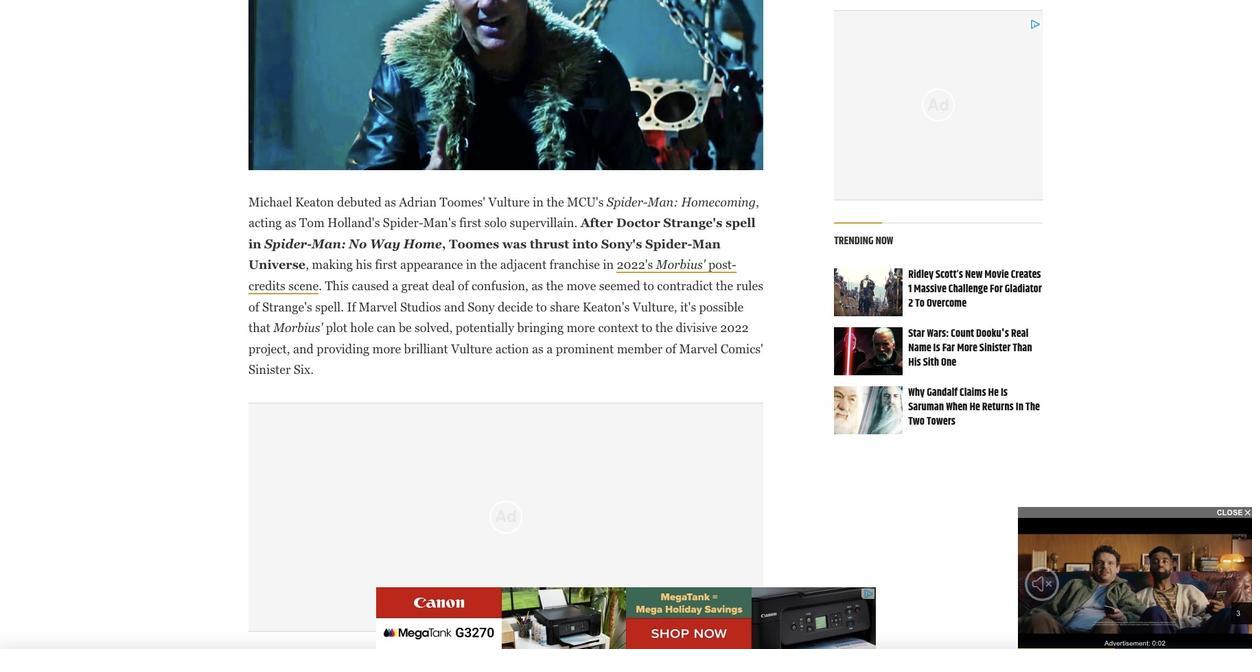 Task type: vqa. For each thing, say whether or not it's contained in the screenshot.
'Real'
yes



Task type: describe. For each thing, give the bounding box(es) containing it.
seemed
[[599, 279, 641, 293]]

michael
[[249, 195, 292, 209]]

1 vertical spatial first
[[375, 258, 398, 272]]

first inside , acting as tom holland's spider-man's first solo supervillain.
[[460, 216, 482, 230]]

close ✕ button
[[1019, 508, 1253, 519]]

the inside plot hole can be solved, potentially bringing more context to the divisive 2022 project, and providing more brilliant vulture action as a prominent member of marvel comics' sinister six.
[[656, 321, 673, 335]]

why
[[909, 385, 925, 402]]

making
[[312, 258, 353, 272]]

0 vertical spatial man:
[[648, 195, 679, 209]]

debuted
[[337, 195, 382, 209]]

1
[[909, 281, 912, 298]]

plot
[[326, 321, 348, 335]]

member
[[617, 342, 663, 356]]

the up share
[[546, 279, 564, 293]]

potentially
[[456, 321, 515, 335]]

was
[[503, 237, 527, 251]]

close ✕
[[1218, 509, 1251, 517]]

0:02
[[1153, 640, 1166, 648]]

post-
[[709, 258, 737, 272]]

post- credits scene
[[249, 258, 737, 293]]

for
[[991, 281, 1003, 298]]

the
[[1026, 399, 1041, 416]]

0 vertical spatial morbius'
[[656, 258, 706, 272]]

0 vertical spatial of
[[458, 279, 469, 293]]

dooku's
[[977, 326, 1010, 343]]

strange's inside after doctor strange's spell in
[[664, 216, 723, 230]]

this
[[325, 279, 349, 293]]

is inside star wars: count dooku's real name is far more sinister than his sith one
[[934, 340, 941, 357]]

as inside . this caused a great deal of confusion, as the move seemed to contradict the rules of strange's spell. if marvel studios and sony decide to share keaton's vulture, it's possible that
[[532, 279, 543, 293]]

context
[[599, 321, 639, 335]]

contradict
[[658, 279, 713, 293]]

vulture,
[[633, 300, 678, 314]]

.
[[319, 279, 322, 293]]

wars:
[[928, 326, 950, 343]]

can
[[377, 321, 396, 335]]

credits
[[249, 279, 286, 293]]

deal
[[432, 279, 455, 293]]

adrian
[[399, 195, 437, 209]]

in
[[1016, 399, 1024, 416]]

decide
[[498, 300, 533, 314]]

into
[[573, 237, 598, 251]]

as inside , acting as tom holland's spider-man's first solo supervillain.
[[285, 216, 297, 230]]

ridley scott's new movie creates 1 massive challenge for gladiator 2 to overcome link
[[909, 267, 1043, 313]]

2
[[909, 295, 914, 313]]

more
[[958, 340, 978, 357]]

adrian toomes' vulture speaking to peter parker in spider-man homecoming image
[[249, 0, 764, 170]]

star
[[909, 326, 926, 343]]

2 vertical spatial ,
[[306, 258, 309, 272]]

0 horizontal spatial he
[[970, 399, 981, 416]]

0 horizontal spatial of
[[249, 300, 259, 314]]

it's
[[681, 300, 697, 314]]

after doctor strange's spell in
[[249, 216, 756, 251]]

claims
[[960, 385, 987, 402]]

great
[[402, 279, 429, 293]]

caused
[[352, 279, 389, 293]]

bringing
[[518, 321, 564, 335]]

plot hole can be solved, potentially bringing more context to the divisive 2022 project, and providing more brilliant vulture action as a prominent member of marvel comics' sinister six.
[[249, 321, 764, 377]]

keaton
[[295, 195, 334, 209]]

thrust
[[530, 237, 570, 251]]

1 vertical spatial advertisement region
[[256, 413, 756, 474]]

hole
[[351, 321, 374, 335]]

as inside plot hole can be solved, potentially bringing more context to the divisive 2022 project, and providing more brilliant vulture action as a prominent member of marvel comics' sinister six.
[[532, 342, 544, 356]]

. this caused a great deal of confusion, as the move seemed to contradict the rules of strange's spell. if marvel studios and sony decide to share keaton's vulture, it's possible that
[[249, 279, 764, 335]]

rules
[[737, 279, 764, 293]]

homecoming
[[682, 195, 756, 209]]

ridley
[[909, 267, 934, 284]]

advertisement: 0:02
[[1105, 640, 1166, 648]]

a inside . this caused a great deal of confusion, as the move seemed to contradict the rules of strange's spell. if marvel studios and sony decide to share keaton's vulture, it's possible that
[[392, 279, 399, 293]]

share
[[550, 300, 580, 314]]

0 vertical spatial advertisement region
[[836, 20, 1042, 191]]

toomes
[[449, 237, 500, 251]]

1 vertical spatial to
[[536, 300, 547, 314]]

to inside plot hole can be solved, potentially bringing more context to the divisive 2022 project, and providing more brilliant vulture action as a prominent member of marvel comics' sinister six.
[[642, 321, 653, 335]]

spell.
[[315, 300, 344, 314]]

why gandalf claims he is saruman when he returns in the two towers link
[[909, 385, 1041, 431]]

his
[[909, 354, 922, 372]]

if
[[347, 300, 356, 314]]

2022
[[721, 321, 749, 335]]

, toomes was thrust into sony's spider-man universe
[[249, 237, 721, 272]]

way
[[370, 237, 401, 251]]

spider- up doctor
[[607, 195, 648, 209]]



Task type: locate. For each thing, give the bounding box(es) containing it.
1 vertical spatial sinister
[[249, 363, 291, 377]]

count
[[952, 326, 975, 343]]

prominent
[[556, 342, 614, 356]]

his
[[356, 258, 372, 272]]

advertisement:
[[1105, 640, 1151, 648]]

0 horizontal spatial morbius'
[[274, 321, 323, 335]]

and up six.
[[293, 342, 314, 356]]

, inside , toomes was thrust into sony's spider-man universe
[[442, 237, 446, 251]]

two
[[909, 413, 925, 431]]

in down acting
[[249, 237, 262, 251]]

0 horizontal spatial ,
[[306, 258, 309, 272]]

he right when
[[970, 399, 981, 416]]

he right claims
[[989, 385, 999, 402]]

more up "prominent"
[[567, 321, 596, 335]]

project,
[[249, 342, 290, 356]]

as
[[385, 195, 396, 209], [285, 216, 297, 230], [532, 279, 543, 293], [532, 342, 544, 356]]

0 horizontal spatial sinister
[[249, 363, 291, 377]]

the up supervillain.
[[547, 195, 564, 209]]

marvel inside . this caused a great deal of confusion, as the move seemed to contradict the rules of strange's spell. if marvel studios and sony decide to share keaton's vulture, it's possible that
[[359, 300, 397, 314]]

strange's inside . this caused a great deal of confusion, as the move seemed to contradict the rules of strange's spell. if marvel studios and sony decide to share keaton's vulture, it's possible that
[[262, 300, 312, 314]]

in up 'seemed'
[[603, 258, 614, 272]]

of up that
[[249, 300, 259, 314]]

man: up doctor
[[648, 195, 679, 209]]

video player region
[[1019, 519, 1253, 650]]

1 horizontal spatial more
[[567, 321, 596, 335]]

0 vertical spatial marvel
[[359, 300, 397, 314]]

, for spider-man: homecoming
[[756, 195, 760, 209]]

1 horizontal spatial man:
[[648, 195, 679, 209]]

spider- up 2022's morbius'
[[646, 237, 693, 251]]

of right member
[[666, 342, 677, 356]]

2 vertical spatial of
[[666, 342, 677, 356]]

studios
[[400, 300, 441, 314]]

is left far
[[934, 340, 941, 357]]

sinister
[[980, 340, 1011, 357], [249, 363, 291, 377]]

and inside . this caused a great deal of confusion, as the move seemed to contradict the rules of strange's spell. if marvel studios and sony decide to share keaton's vulture, it's possible that
[[444, 300, 465, 314]]

brilliant
[[404, 342, 448, 356]]

1 horizontal spatial morbius'
[[656, 258, 706, 272]]

to up "vulture," in the top of the page
[[644, 279, 655, 293]]

sinister down project,
[[249, 363, 291, 377]]

solo
[[485, 216, 507, 230]]

0 vertical spatial and
[[444, 300, 465, 314]]

marvel down divisive
[[680, 342, 718, 356]]

universe
[[249, 258, 306, 272]]

vulture down potentially
[[451, 342, 493, 356]]

0 horizontal spatial marvel
[[359, 300, 397, 314]]

0 horizontal spatial man:
[[312, 237, 346, 251]]

, for spider-man: no way home
[[442, 237, 446, 251]]

morbius' up project,
[[274, 321, 323, 335]]

1 horizontal spatial a
[[547, 342, 553, 356]]

vulture
[[489, 195, 530, 209], [451, 342, 493, 356]]

solved,
[[415, 321, 453, 335]]

2022's
[[617, 258, 653, 272]]

in down toomes
[[466, 258, 477, 272]]

1 vertical spatial of
[[249, 300, 259, 314]]

in up supervillain.
[[533, 195, 544, 209]]

spider-
[[607, 195, 648, 209], [383, 216, 424, 230], [265, 237, 312, 251], [646, 237, 693, 251]]

a down bringing
[[547, 342, 553, 356]]

sinister inside star wars: count dooku's real name is far more sinister than his sith one
[[980, 340, 1011, 357]]

massive
[[914, 281, 947, 298]]

2022's morbius'
[[617, 258, 706, 272]]

1 vertical spatial man:
[[312, 237, 346, 251]]

0 vertical spatial a
[[392, 279, 399, 293]]

is inside 'why gandalf claims he is saruman when he returns in the two towers'
[[1001, 385, 1008, 402]]

trending now
[[835, 233, 894, 250]]

action
[[496, 342, 529, 356]]

1 horizontal spatial ,
[[442, 237, 446, 251]]

1 vertical spatial more
[[373, 342, 401, 356]]

0 vertical spatial ,
[[756, 195, 760, 209]]

0 vertical spatial to
[[644, 279, 655, 293]]

be
[[399, 321, 412, 335]]

0 vertical spatial more
[[567, 321, 596, 335]]

0 horizontal spatial strange's
[[262, 300, 312, 314]]

marvel down the caused
[[359, 300, 397, 314]]

1 vertical spatial strange's
[[262, 300, 312, 314]]

sony
[[468, 300, 495, 314]]

to
[[916, 295, 925, 313]]

gladiator
[[1005, 281, 1043, 298]]

count dooku (christopher lee) brandishing his red lightsaber in star wars: episode ii - attack of the clones side by side with count dooku with a distraught look on his face. 1 image
[[835, 328, 903, 376]]

1 horizontal spatial he
[[989, 385, 999, 402]]

spider- inside , acting as tom holland's spider-man's first solo supervillain.
[[383, 216, 424, 230]]

confusion,
[[472, 279, 529, 293]]

saruman
[[909, 399, 945, 416]]

a left "great"
[[392, 279, 399, 293]]

of inside plot hole can be solved, potentially bringing more context to the divisive 2022 project, and providing more brilliant vulture action as a prominent member of marvel comics' sinister six.
[[666, 342, 677, 356]]

2 horizontal spatial of
[[666, 342, 677, 356]]

0 vertical spatial strange's
[[664, 216, 723, 230]]

morbius' up 'contradict'
[[656, 258, 706, 272]]

1 horizontal spatial first
[[460, 216, 482, 230]]

sony's
[[601, 237, 643, 251]]

far
[[943, 340, 956, 357]]

name
[[909, 340, 932, 357]]

scene
[[289, 279, 319, 293]]

man
[[693, 237, 721, 251]]

as down adjacent
[[532, 279, 543, 293]]

spider- inside , toomes was thrust into sony's spider-man universe
[[646, 237, 693, 251]]

to up bringing
[[536, 300, 547, 314]]

marvel inside plot hole can be solved, potentially bringing more context to the divisive 2022 project, and providing more brilliant vulture action as a prominent member of marvel comics' sinister six.
[[680, 342, 718, 356]]

ridley scott's new movie creates 1 massive challenge for gladiator 2 to overcome
[[909, 267, 1043, 313]]

sinister inside plot hole can be solved, potentially bringing more context to the divisive 2022 project, and providing more brilliant vulture action as a prominent member of marvel comics' sinister six.
[[249, 363, 291, 377]]

strange's down scene
[[262, 300, 312, 314]]

0 vertical spatial first
[[460, 216, 482, 230]]

as down bringing
[[532, 342, 544, 356]]

,
[[756, 195, 760, 209], [442, 237, 446, 251], [306, 258, 309, 272]]

spell
[[726, 216, 756, 230]]

the down post- on the right of the page
[[716, 279, 734, 293]]

first down way
[[375, 258, 398, 272]]

0 vertical spatial sinister
[[980, 340, 1011, 357]]

man: up making
[[312, 237, 346, 251]]

in inside after doctor strange's spell in
[[249, 237, 262, 251]]

keaton's
[[583, 300, 630, 314]]

creates
[[1012, 267, 1042, 284]]

spider- down adrian
[[383, 216, 424, 230]]

the down "vulture," in the top of the page
[[656, 321, 673, 335]]

tom
[[300, 216, 325, 230]]

1 vertical spatial and
[[293, 342, 314, 356]]

0 vertical spatial vulture
[[489, 195, 530, 209]]

trending
[[835, 233, 874, 250]]

home
[[404, 237, 442, 251]]

mcu's
[[567, 195, 604, 209]]

0 horizontal spatial is
[[934, 340, 941, 357]]

now
[[876, 233, 894, 250]]

vulture inside plot hole can be solved, potentially bringing more context to the divisive 2022 project, and providing more brilliant vulture action as a prominent member of marvel comics' sinister six.
[[451, 342, 493, 356]]

the up confusion,
[[480, 258, 498, 272]]

as left tom
[[285, 216, 297, 230]]

sinister left than
[[980, 340, 1011, 357]]

0 vertical spatial is
[[934, 340, 941, 357]]

holland's
[[328, 216, 380, 230]]

a inside plot hole can be solved, potentially bringing more context to the divisive 2022 project, and providing more brilliant vulture action as a prominent member of marvel comics' sinister six.
[[547, 342, 553, 356]]

1 vertical spatial marvel
[[680, 342, 718, 356]]

strange's
[[664, 216, 723, 230], [262, 300, 312, 314]]

a
[[392, 279, 399, 293], [547, 342, 553, 356]]

1 vertical spatial ,
[[442, 237, 446, 251]]

gandalf and saruman in the lord of the rings 1 image
[[835, 387, 903, 435]]

1 vertical spatial morbius'
[[274, 321, 323, 335]]

michael keaton debuted as adrian toomes' vulture in the mcu's spider-man: homecoming
[[249, 195, 756, 209]]

and down deal
[[444, 300, 465, 314]]

sith
[[924, 354, 940, 372]]

franchise
[[550, 258, 600, 272]]

close
[[1218, 509, 1244, 517]]

after
[[581, 216, 614, 230]]

toomes'
[[440, 195, 486, 209]]

he
[[989, 385, 999, 402], [970, 399, 981, 416]]

2 vertical spatial to
[[642, 321, 653, 335]]

comics'
[[721, 342, 764, 356]]

russel crowe riding through an army on horseback in gladiator 1 image
[[835, 269, 903, 317]]

first up toomes
[[460, 216, 482, 230]]

one
[[942, 354, 957, 372]]

is left in
[[1001, 385, 1008, 402]]

spider- up universe
[[265, 237, 312, 251]]

than
[[1013, 340, 1033, 357]]

why gandalf claims he is saruman when he returns in the two towers
[[909, 385, 1041, 431]]

star wars: count dooku's real name is far more sinister than his sith one
[[909, 326, 1033, 372]]

1 vertical spatial is
[[1001, 385, 1008, 402]]

doctor
[[617, 216, 661, 230]]

acting
[[249, 216, 282, 230]]

2 horizontal spatial ,
[[756, 195, 760, 209]]

0 horizontal spatial and
[[293, 342, 314, 356]]

as left adrian
[[385, 195, 396, 209]]

is
[[934, 340, 941, 357], [1001, 385, 1008, 402]]

divisive
[[676, 321, 718, 335]]

, inside , acting as tom holland's spider-man's first solo supervillain.
[[756, 195, 760, 209]]

in
[[533, 195, 544, 209], [249, 237, 262, 251], [466, 258, 477, 272], [603, 258, 614, 272]]

of right deal
[[458, 279, 469, 293]]

1 vertical spatial a
[[547, 342, 553, 356]]

0 horizontal spatial first
[[375, 258, 398, 272]]

gandalf
[[927, 385, 958, 402]]

0 horizontal spatial more
[[373, 342, 401, 356]]

more down can
[[373, 342, 401, 356]]

and inside plot hole can be solved, potentially bringing more context to the divisive 2022 project, and providing more brilliant vulture action as a prominent member of marvel comics' sinister six.
[[293, 342, 314, 356]]

adjacent
[[501, 258, 547, 272]]

1 horizontal spatial sinister
[[980, 340, 1011, 357]]

movie
[[985, 267, 1010, 284]]

1 horizontal spatial is
[[1001, 385, 1008, 402]]

strange's up man
[[664, 216, 723, 230]]

2 vertical spatial advertisement region
[[376, 588, 876, 650]]

supervillain.
[[510, 216, 578, 230]]

six.
[[294, 363, 314, 377]]

man:
[[648, 195, 679, 209], [312, 237, 346, 251]]

1 horizontal spatial of
[[458, 279, 469, 293]]

3
[[1237, 610, 1241, 618]]

0 horizontal spatial a
[[392, 279, 399, 293]]

✕
[[1246, 509, 1251, 517]]

advertisement region
[[836, 20, 1042, 191], [256, 413, 756, 474], [376, 588, 876, 650]]

vulture up solo
[[489, 195, 530, 209]]

to up member
[[642, 321, 653, 335]]

1 horizontal spatial and
[[444, 300, 465, 314]]

1 vertical spatial vulture
[[451, 342, 493, 356]]

man's
[[424, 216, 457, 230]]

possible
[[700, 300, 744, 314]]

, making his first appearance in the adjacent franchise in
[[306, 258, 617, 272]]

providing
[[317, 342, 370, 356]]

spider-man: no way home
[[265, 237, 442, 251]]

1 horizontal spatial marvel
[[680, 342, 718, 356]]

overcome
[[927, 295, 967, 313]]

returns
[[983, 399, 1014, 416]]

scott's
[[936, 267, 964, 284]]

1 horizontal spatial strange's
[[664, 216, 723, 230]]



